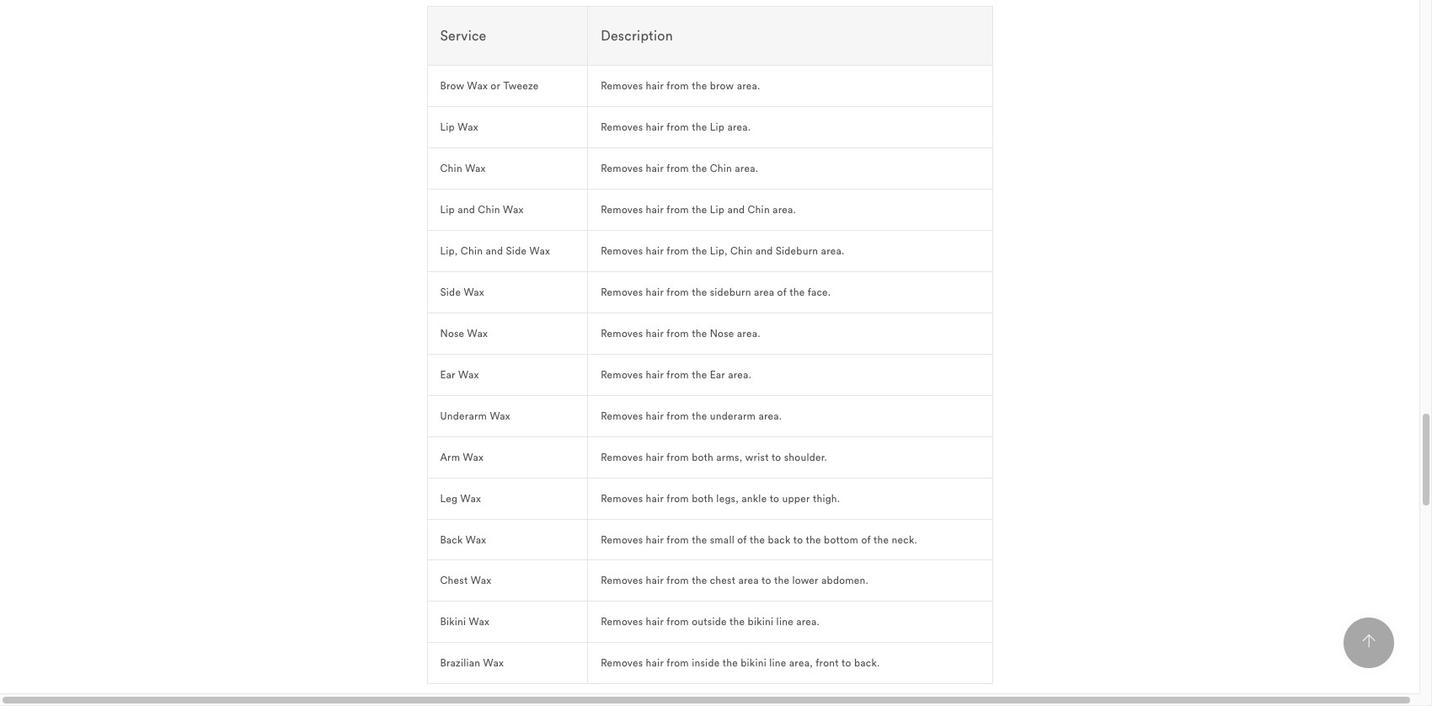 Task type: vqa. For each thing, say whether or not it's contained in the screenshot.
leftmost Privacy
no



Task type: describe. For each thing, give the bounding box(es) containing it.
bikini for outside
[[748, 616, 774, 628]]

wax for chin wax
[[465, 162, 486, 174]]

outside
[[692, 616, 727, 628]]

removes for removes hair from the lip area.
[[601, 120, 643, 133]]

from for removes hair from the lip and chin area.
[[667, 203, 689, 216]]

removes hair from outside the bikini line area.
[[601, 616, 820, 628]]

bikini wax
[[440, 616, 490, 628]]

wax for chest wax
[[471, 574, 492, 587]]

to for upper
[[770, 492, 780, 504]]

neck.
[[892, 533, 918, 546]]

bikini
[[440, 616, 466, 628]]

chin up sideburn at the top of the page
[[731, 244, 753, 257]]

area,
[[789, 657, 813, 669]]

lip, chin and side wax
[[440, 244, 550, 257]]

removes hair from the brow area.
[[601, 79, 761, 92]]

removes for removes hair from the lip, chin and sideburn area.
[[601, 244, 643, 257]]

1 ear from the left
[[440, 368, 456, 381]]

chin up removes hair from the lip and chin area.
[[710, 162, 732, 174]]

brazilian
[[440, 657, 481, 669]]

to right back
[[794, 533, 803, 546]]

from for removes hair from the ear area.
[[667, 368, 689, 381]]

description
[[601, 27, 673, 44]]

back.
[[854, 657, 880, 669]]

chin wax
[[440, 162, 486, 174]]

area. for removes hair from the underarm area.
[[759, 409, 782, 422]]

line for area.
[[777, 616, 794, 628]]

hair for removes hair from the chest area to the lower abdomen.
[[646, 574, 664, 587]]

removes for removes hair from outside the bikini line area.
[[601, 616, 643, 628]]

lip and chin wax
[[440, 203, 524, 216]]

wax for back wax
[[466, 533, 487, 546]]

2 lip, from the left
[[710, 244, 728, 257]]

removes for removes hair from both legs, ankle to upper thigh.
[[601, 492, 643, 504]]

wax for brazilian wax
[[483, 657, 504, 669]]

small
[[710, 533, 735, 546]]

removes hair from the chin area.
[[601, 162, 759, 174]]

removes hair from the sideburn area of the face.
[[601, 285, 831, 298]]

the down removes hair from the sideburn area of the face.
[[692, 327, 707, 339]]

from for removes hair from the lip area.
[[667, 120, 689, 133]]

hair for removes hair from inside the bikini line area, front to back.
[[646, 657, 664, 669]]

nose wax
[[440, 327, 488, 339]]

0 vertical spatial side
[[506, 244, 527, 257]]

2 nose from the left
[[710, 327, 734, 339]]

removes for removes hair from both arms, wrist to shoulder.
[[601, 450, 643, 463]]

the left face. on the top right of the page
[[790, 285, 805, 298]]

chin up removes hair from the lip, chin and sideburn area.
[[748, 203, 770, 216]]

shoulder.
[[784, 450, 828, 463]]

messages bubble square menu image
[[1430, 389, 1433, 409]]

brazilian wax
[[440, 657, 504, 669]]

service
[[440, 27, 487, 44]]

leg
[[440, 492, 458, 504]]

from for removes hair from the sideburn area of the face.
[[667, 285, 689, 298]]

line for area,
[[770, 657, 787, 669]]

area for chest
[[739, 574, 759, 587]]

front
[[816, 657, 839, 669]]

both for arms,
[[692, 450, 714, 463]]

to for the
[[762, 574, 772, 587]]

1 nose from the left
[[440, 327, 465, 339]]

the left small
[[692, 533, 707, 546]]

wax for arm wax
[[463, 450, 484, 463]]

both for legs,
[[692, 492, 714, 504]]

removes hair from the chest area to the lower abdomen.
[[601, 574, 869, 587]]

the right "inside"
[[723, 657, 738, 669]]

wax for leg wax
[[460, 492, 481, 504]]

wax for nose wax
[[467, 327, 488, 339]]

area. down lower in the right bottom of the page
[[796, 616, 820, 628]]

underarm
[[440, 409, 487, 422]]

removes for removes hair from the nose area.
[[601, 327, 643, 339]]

area. for removes hair from the nose area.
[[737, 327, 761, 339]]

from for removes hair from inside the bikini line area, front to back.
[[667, 657, 689, 669]]

back to top image
[[1363, 635, 1376, 648]]

removes hair from inside the bikini line area, front to back.
[[601, 657, 880, 669]]

2 ear from the left
[[710, 368, 725, 381]]

side wax
[[440, 285, 485, 298]]

legs,
[[717, 492, 739, 504]]

0 horizontal spatial side
[[440, 285, 461, 298]]

hair for removes hair from the lip, chin and sideburn area.
[[646, 244, 664, 257]]

chin down lip wax
[[440, 162, 463, 174]]

underarm
[[710, 409, 756, 422]]

brow
[[440, 79, 465, 92]]

hair for removes hair from the lip and chin area.
[[646, 203, 664, 216]]

removes for removes hair from the ear area.
[[601, 368, 643, 381]]

sideburn
[[710, 285, 751, 298]]



Task type: locate. For each thing, give the bounding box(es) containing it.
area. right brow
[[737, 79, 761, 92]]

line
[[777, 616, 794, 628], [770, 657, 787, 669]]

line left area,
[[770, 657, 787, 669]]

of right bottom
[[862, 533, 871, 546]]

the left brow
[[692, 79, 707, 92]]

lower
[[792, 574, 819, 587]]

bikini left area,
[[741, 657, 767, 669]]

10 removes from the top
[[601, 450, 643, 463]]

removes hair from the underarm area.
[[601, 409, 782, 422]]

1 removes from the top
[[601, 79, 643, 92]]

hair for removes hair from the nose area.
[[646, 327, 664, 339]]

leg wax
[[440, 492, 481, 504]]

chest
[[710, 574, 736, 587]]

15 from from the top
[[667, 657, 689, 669]]

both left the arms,
[[692, 450, 714, 463]]

from for removes hair from the lip, chin and sideburn area.
[[667, 244, 689, 257]]

area right sideburn at the top of the page
[[754, 285, 775, 298]]

0 vertical spatial area
[[754, 285, 775, 298]]

arm wax
[[440, 450, 484, 463]]

to for shoulder.
[[772, 450, 782, 463]]

from up removes hair from the nose area.
[[667, 285, 689, 298]]

hair for removes hair from the sideburn area of the face.
[[646, 285, 664, 298]]

5 from from the top
[[667, 244, 689, 257]]

and
[[458, 203, 475, 216], [728, 203, 745, 216], [486, 244, 503, 257], [756, 244, 773, 257]]

from down removes hair from the lip and chin area.
[[667, 244, 689, 257]]

4 hair from the top
[[646, 203, 664, 216]]

area. right underarm
[[759, 409, 782, 422]]

wax for lip wax
[[458, 120, 478, 133]]

7 from from the top
[[667, 327, 689, 339]]

2 horizontal spatial of
[[862, 533, 871, 546]]

11 from from the top
[[667, 492, 689, 504]]

and left sideburn
[[756, 244, 773, 257]]

nose
[[440, 327, 465, 339], [710, 327, 734, 339]]

or
[[491, 79, 501, 92]]

hair up removes hair from the lip area.
[[646, 79, 664, 92]]

removes hair from the nose area.
[[601, 327, 761, 339]]

removes
[[601, 79, 643, 92], [601, 120, 643, 133], [601, 162, 643, 174], [601, 203, 643, 216], [601, 244, 643, 257], [601, 285, 643, 298], [601, 327, 643, 339], [601, 368, 643, 381], [601, 409, 643, 422], [601, 450, 643, 463], [601, 492, 643, 504], [601, 533, 643, 546], [601, 574, 643, 587], [601, 616, 643, 628], [601, 657, 643, 669]]

ankle
[[742, 492, 767, 504]]

removes hair from the lip, chin and sideburn area.
[[601, 244, 845, 257]]

wax for bikini wax
[[469, 616, 490, 628]]

and down 'chin wax'
[[458, 203, 475, 216]]

the left underarm
[[692, 409, 707, 422]]

area right chest
[[739, 574, 759, 587]]

lip
[[440, 120, 455, 133], [710, 120, 725, 133], [440, 203, 455, 216], [710, 203, 725, 216]]

area for sideburn
[[754, 285, 775, 298]]

hair for removes hair from the ear area.
[[646, 368, 664, 381]]

ear wax
[[440, 368, 479, 381]]

tweeze
[[503, 79, 539, 92]]

from for removes hair from both legs, ankle to upper thigh.
[[667, 492, 689, 504]]

wax for ear wax
[[458, 368, 479, 381]]

to right front
[[842, 657, 852, 669]]

chin up side wax
[[461, 244, 483, 257]]

bikini up removes hair from inside the bikini line area, front to back.
[[748, 616, 774, 628]]

from left chest
[[667, 574, 689, 587]]

chin
[[440, 162, 463, 174], [710, 162, 732, 174], [478, 203, 500, 216], [748, 203, 770, 216], [461, 244, 483, 257], [731, 244, 753, 257]]

12 from from the top
[[667, 533, 689, 546]]

from down removes hair from the ear area.
[[667, 409, 689, 422]]

1 both from the top
[[692, 450, 714, 463]]

hair down removes hair from the underarm area.
[[646, 450, 664, 463]]

from down removes hair from the lip area.
[[667, 162, 689, 174]]

2 from from the top
[[667, 120, 689, 133]]

4 from from the top
[[667, 203, 689, 216]]

inside
[[692, 657, 720, 669]]

wrist
[[746, 450, 769, 463]]

from down removes hair from the underarm area.
[[667, 450, 689, 463]]

hair left outside
[[646, 616, 664, 628]]

removes for removes hair from the underarm area.
[[601, 409, 643, 422]]

removes for removes hair from the chin area.
[[601, 162, 643, 174]]

hair for removes hair from the brow area.
[[646, 79, 664, 92]]

0 horizontal spatial ear
[[440, 368, 456, 381]]

the down removes hair from the chin area. on the top
[[692, 203, 707, 216]]

of right small
[[738, 533, 747, 546]]

10 from from the top
[[667, 450, 689, 463]]

hair up removes hair from the ear area.
[[646, 327, 664, 339]]

wax
[[467, 79, 488, 92], [458, 120, 478, 133], [465, 162, 486, 174], [503, 203, 524, 216], [530, 244, 550, 257], [464, 285, 485, 298], [467, 327, 488, 339], [458, 368, 479, 381], [490, 409, 511, 422], [463, 450, 484, 463], [460, 492, 481, 504], [466, 533, 487, 546], [471, 574, 492, 587], [469, 616, 490, 628], [483, 657, 504, 669]]

lip,
[[440, 244, 458, 257], [710, 244, 728, 257]]

the left lower in the right bottom of the page
[[774, 574, 790, 587]]

area. for removes hair from the ear area.
[[728, 368, 752, 381]]

hair down removes hair from the nose area.
[[646, 368, 664, 381]]

14 removes from the top
[[601, 616, 643, 628]]

removes for removes hair from the small of the back to the bottom of the neck.
[[601, 533, 643, 546]]

and up removes hair from the lip, chin and sideburn area.
[[728, 203, 745, 216]]

1 horizontal spatial side
[[506, 244, 527, 257]]

hair up removes hair from the nose area.
[[646, 285, 664, 298]]

removes for removes hair from the lip and chin area.
[[601, 203, 643, 216]]

1 horizontal spatial of
[[777, 285, 787, 298]]

3 hair from the top
[[646, 162, 664, 174]]

side up nose wax at the top left of page
[[440, 285, 461, 298]]

1 lip, from the left
[[440, 244, 458, 257]]

1 vertical spatial line
[[770, 657, 787, 669]]

13 removes from the top
[[601, 574, 643, 587]]

hair down removes hair from the ear area.
[[646, 409, 664, 422]]

7 removes from the top
[[601, 327, 643, 339]]

chest
[[440, 574, 468, 587]]

underarm wax
[[440, 409, 511, 422]]

from for removes hair from both arms, wrist to shoulder.
[[667, 450, 689, 463]]

9 from from the top
[[667, 409, 689, 422]]

the left back
[[750, 533, 765, 546]]

hair up removes hair from the chin area. on the top
[[646, 120, 664, 133]]

0 vertical spatial bikini
[[748, 616, 774, 628]]

removes hair from the lip and chin area.
[[601, 203, 796, 216]]

area. for removes hair from the brow area.
[[737, 79, 761, 92]]

2 both from the top
[[692, 492, 714, 504]]

the up removes hair from the lip and chin area.
[[692, 162, 707, 174]]

2 hair from the top
[[646, 120, 664, 133]]

removes for removes hair from the chest area to the lower abdomen.
[[601, 574, 643, 587]]

side
[[506, 244, 527, 257], [440, 285, 461, 298]]

from down removes hair from the chin area. on the top
[[667, 203, 689, 216]]

11 hair from the top
[[646, 492, 664, 504]]

area. right sideburn
[[821, 244, 845, 257]]

11 removes from the top
[[601, 492, 643, 504]]

1 from from the top
[[667, 79, 689, 92]]

nose down removes hair from the sideburn area of the face.
[[710, 327, 734, 339]]

wax for underarm wax
[[490, 409, 511, 422]]

bottom
[[824, 533, 859, 546]]

0 horizontal spatial nose
[[440, 327, 465, 339]]

the down removes hair from the brow area. on the top of the page
[[692, 120, 707, 133]]

area. up underarm
[[728, 368, 752, 381]]

removes hair from the ear area.
[[601, 368, 752, 381]]

2 removes from the top
[[601, 120, 643, 133]]

15 removes from the top
[[601, 657, 643, 669]]

hair for removes hair from the small of the back to the bottom of the neck.
[[646, 533, 664, 546]]

hair left small
[[646, 533, 664, 546]]

13 from from the top
[[667, 574, 689, 587]]

removes hair from the small of the back to the bottom of the neck.
[[601, 533, 918, 546]]

area.
[[737, 79, 761, 92], [728, 120, 751, 133], [735, 162, 759, 174], [773, 203, 796, 216], [821, 244, 845, 257], [737, 327, 761, 339], [728, 368, 752, 381], [759, 409, 782, 422], [796, 616, 820, 628]]

area. for removes hair from the lip area.
[[728, 120, 751, 133]]

area
[[754, 285, 775, 298], [739, 574, 759, 587]]

12 hair from the top
[[646, 533, 664, 546]]

area. up sideburn
[[773, 203, 796, 216]]

to right the ankle
[[770, 492, 780, 504]]

thigh.
[[813, 492, 841, 504]]

area. for removes hair from the chin area.
[[735, 162, 759, 174]]

12 removes from the top
[[601, 533, 643, 546]]

from for removes hair from outside the bikini line area.
[[667, 616, 689, 628]]

from for removes hair from the small of the back to the bottom of the neck.
[[667, 533, 689, 546]]

8 hair from the top
[[646, 368, 664, 381]]

from
[[667, 79, 689, 92], [667, 120, 689, 133], [667, 162, 689, 174], [667, 203, 689, 216], [667, 244, 689, 257], [667, 285, 689, 298], [667, 327, 689, 339], [667, 368, 689, 381], [667, 409, 689, 422], [667, 450, 689, 463], [667, 492, 689, 504], [667, 533, 689, 546], [667, 574, 689, 587], [667, 616, 689, 628], [667, 657, 689, 669]]

and down the lip and chin wax
[[486, 244, 503, 257]]

area. down sideburn at the top of the page
[[737, 327, 761, 339]]

the left sideburn at the top of the page
[[692, 285, 707, 298]]

hair down removes hair from the lip area.
[[646, 162, 664, 174]]

arms,
[[717, 450, 743, 463]]

the left chest
[[692, 574, 707, 587]]

chest wax
[[440, 574, 492, 587]]

hair left "inside"
[[646, 657, 664, 669]]

from left "inside"
[[667, 657, 689, 669]]

3 removes from the top
[[601, 162, 643, 174]]

6 hair from the top
[[646, 285, 664, 298]]

sideburn
[[776, 244, 819, 257]]

0 horizontal spatial of
[[738, 533, 747, 546]]

hair for removes hair from both arms, wrist to shoulder.
[[646, 450, 664, 463]]

the
[[692, 79, 707, 92], [692, 120, 707, 133], [692, 162, 707, 174], [692, 203, 707, 216], [692, 244, 707, 257], [692, 285, 707, 298], [790, 285, 805, 298], [692, 327, 707, 339], [692, 368, 707, 381], [692, 409, 707, 422], [692, 533, 707, 546], [750, 533, 765, 546], [806, 533, 821, 546], [874, 533, 889, 546], [692, 574, 707, 587], [774, 574, 790, 587], [730, 616, 745, 628], [723, 657, 738, 669]]

5 hair from the top
[[646, 244, 664, 257]]

hair down removes hair from the lip and chin area.
[[646, 244, 664, 257]]

abdomen.
[[822, 574, 869, 587]]

the up removes hair from the underarm area.
[[692, 368, 707, 381]]

5 removes from the top
[[601, 244, 643, 257]]

removes for removes hair from the sideburn area of the face.
[[601, 285, 643, 298]]

arm
[[440, 450, 460, 463]]

back
[[440, 533, 463, 546]]

removes hair from both legs, ankle to upper thigh.
[[601, 492, 841, 504]]

bikini for inside
[[741, 657, 767, 669]]

8 removes from the top
[[601, 368, 643, 381]]

both left legs,
[[692, 492, 714, 504]]

the left neck.
[[874, 533, 889, 546]]

from left outside
[[667, 616, 689, 628]]

0 vertical spatial both
[[692, 450, 714, 463]]

from left legs,
[[667, 492, 689, 504]]

removes hair from both arms, wrist to shoulder.
[[601, 450, 828, 463]]

to left lower in the right bottom of the page
[[762, 574, 772, 587]]

of
[[777, 285, 787, 298], [738, 533, 747, 546], [862, 533, 871, 546]]

brow
[[710, 79, 734, 92]]

hair down removes hair from both arms, wrist to shoulder.
[[646, 492, 664, 504]]

face.
[[808, 285, 831, 298]]

from for removes hair from the underarm area.
[[667, 409, 689, 422]]

4 removes from the top
[[601, 203, 643, 216]]

from for removes hair from the brow area.
[[667, 79, 689, 92]]

1 vertical spatial side
[[440, 285, 461, 298]]

from up removes hair from the ear area.
[[667, 327, 689, 339]]

6 removes from the top
[[601, 285, 643, 298]]

fee
[[1424, 412, 1433, 420]]

3 from from the top
[[667, 162, 689, 174]]

hair for removes hair from outside the bikini line area.
[[646, 616, 664, 628]]

7 hair from the top
[[646, 327, 664, 339]]

1 vertical spatial both
[[692, 492, 714, 504]]

back
[[768, 533, 791, 546]]

upper
[[782, 492, 810, 504]]

hair for removes hair from the lip area.
[[646, 120, 664, 133]]

removes hair from the lip area.
[[601, 120, 751, 133]]

lip, up removes hair from the sideburn area of the face.
[[710, 244, 728, 257]]

back wax
[[440, 533, 487, 546]]

to right wrist
[[772, 450, 782, 463]]

the down removes hair from the lip and chin area.
[[692, 244, 707, 257]]

1 horizontal spatial nose
[[710, 327, 734, 339]]

wax for side wax
[[464, 285, 485, 298]]

removes for removes hair from inside the bikini line area, front to back.
[[601, 657, 643, 669]]

10 hair from the top
[[646, 450, 664, 463]]

0 vertical spatial line
[[777, 616, 794, 628]]

9 removes from the top
[[601, 409, 643, 422]]

13 hair from the top
[[646, 574, 664, 587]]

lip, up side wax
[[440, 244, 458, 257]]

removes for removes hair from the brow area.
[[601, 79, 643, 92]]

0 horizontal spatial lip,
[[440, 244, 458, 257]]

brow wax or tweeze
[[440, 79, 539, 92]]

chin up lip, chin and side wax
[[478, 203, 500, 216]]

area. up removes hair from the lip and chin area.
[[735, 162, 759, 174]]

to
[[772, 450, 782, 463], [770, 492, 780, 504], [794, 533, 803, 546], [762, 574, 772, 587], [842, 657, 852, 669]]

hair for removes hair from both legs, ankle to upper thigh.
[[646, 492, 664, 504]]

of left face. on the top right of the page
[[777, 285, 787, 298]]

from up removes hair from the lip area.
[[667, 79, 689, 92]]

from left small
[[667, 533, 689, 546]]

hair for removes hair from the chin area.
[[646, 162, 664, 174]]

lip wax
[[440, 120, 478, 133]]

hair down removes hair from the chin area. on the top
[[646, 203, 664, 216]]

15 hair from the top
[[646, 657, 664, 669]]

from up removes hair from the chin area. on the top
[[667, 120, 689, 133]]

9 hair from the top
[[646, 409, 664, 422]]

nose up ear wax
[[440, 327, 465, 339]]

bikini
[[748, 616, 774, 628], [741, 657, 767, 669]]

1 horizontal spatial lip,
[[710, 244, 728, 257]]

from for removes hair from the nose area.
[[667, 327, 689, 339]]

area. down brow
[[728, 120, 751, 133]]

hair
[[646, 79, 664, 92], [646, 120, 664, 133], [646, 162, 664, 174], [646, 203, 664, 216], [646, 244, 664, 257], [646, 285, 664, 298], [646, 327, 664, 339], [646, 368, 664, 381], [646, 409, 664, 422], [646, 450, 664, 463], [646, 492, 664, 504], [646, 533, 664, 546], [646, 574, 664, 587], [646, 616, 664, 628], [646, 657, 664, 669]]

14 from from the top
[[667, 616, 689, 628]]

wax for brow wax or tweeze
[[467, 79, 488, 92]]

line up area,
[[777, 616, 794, 628]]

1 horizontal spatial ear
[[710, 368, 725, 381]]

8 from from the top
[[667, 368, 689, 381]]

1 vertical spatial area
[[739, 574, 759, 587]]

6 from from the top
[[667, 285, 689, 298]]

1 vertical spatial bikini
[[741, 657, 767, 669]]

from for removes hair from the chin area.
[[667, 162, 689, 174]]

the right outside
[[730, 616, 745, 628]]

14 hair from the top
[[646, 616, 664, 628]]

the left bottom
[[806, 533, 821, 546]]

hair for removes hair from the underarm area.
[[646, 409, 664, 422]]

both
[[692, 450, 714, 463], [692, 492, 714, 504]]

1 hair from the top
[[646, 79, 664, 92]]

from for removes hair from the chest area to the lower abdomen.
[[667, 574, 689, 587]]

side down the lip and chin wax
[[506, 244, 527, 257]]

hair left chest
[[646, 574, 664, 587]]

from down removes hair from the nose area.
[[667, 368, 689, 381]]

ear
[[440, 368, 456, 381], [710, 368, 725, 381]]



